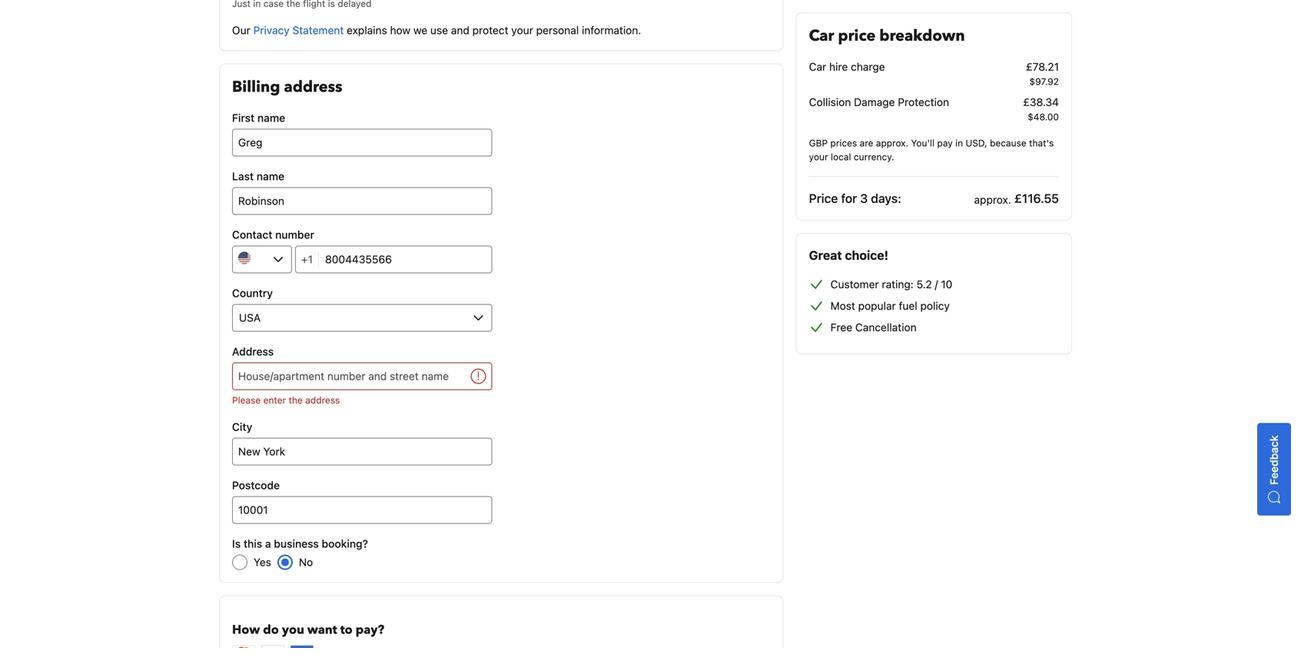 Task type: locate. For each thing, give the bounding box(es) containing it.
usd,
[[966, 138, 988, 148]]

customer
[[831, 278, 880, 291]]

car
[[810, 25, 835, 47], [810, 60, 827, 73]]

enter
[[264, 395, 286, 406]]

a
[[265, 537, 271, 550]]

1 horizontal spatial approx.
[[975, 193, 1012, 206]]

customer rating: 5.2 / 10
[[831, 278, 953, 291]]

no
[[299, 556, 313, 569]]

that's
[[1030, 138, 1055, 148]]

charge
[[851, 60, 886, 73]]

information.
[[582, 24, 642, 36]]

car for car hire charge
[[810, 60, 827, 73]]

1 vertical spatial address
[[305, 395, 340, 406]]

address
[[284, 76, 343, 98], [305, 395, 340, 406]]

statement
[[293, 24, 344, 36]]

1 car from the top
[[810, 25, 835, 47]]

contact
[[232, 228, 273, 241]]

alert
[[232, 0, 492, 10]]

0 horizontal spatial approx.
[[877, 138, 909, 148]]

your down gbp
[[810, 152, 829, 162]]

0 vertical spatial address
[[284, 76, 343, 98]]

0 vertical spatial car
[[810, 25, 835, 47]]

car left the 'hire'
[[810, 60, 827, 73]]

and
[[451, 24, 470, 36]]

please enter the address
[[232, 395, 340, 406]]

postcode
[[232, 479, 280, 492]]

great choice!
[[810, 248, 889, 263]]

first name
[[232, 111, 285, 124]]

address inside alert
[[305, 395, 340, 406]]

1 vertical spatial car
[[810, 60, 827, 73]]

last
[[232, 170, 254, 183]]

address right the
[[305, 395, 340, 406]]

free cancellation
[[831, 321, 917, 334]]

yes
[[254, 556, 271, 569]]

price
[[839, 25, 876, 47]]

your
[[512, 24, 534, 36], [810, 152, 829, 162]]

car for car price breakdown
[[810, 25, 835, 47]]

approx. left £116.55
[[975, 193, 1012, 206]]

/
[[936, 278, 939, 291]]

0 vertical spatial approx.
[[877, 138, 909, 148]]

approx.
[[877, 138, 909, 148], [975, 193, 1012, 206]]

privacy
[[254, 24, 290, 36]]

contact number
[[232, 228, 315, 241]]

0 horizontal spatial your
[[512, 24, 534, 36]]

feedback
[[1269, 435, 1281, 485]]

name right first
[[258, 111, 285, 124]]

name for last name
[[257, 170, 285, 183]]

for
[[842, 191, 858, 206]]

name
[[258, 111, 285, 124], [257, 170, 285, 183]]

booking?
[[322, 537, 368, 550]]

your right protect
[[512, 24, 534, 36]]

feedback button
[[1258, 423, 1292, 516]]

price for 3 days:
[[810, 191, 902, 206]]

car up the 'hire'
[[810, 25, 835, 47]]

1 vertical spatial your
[[810, 152, 829, 162]]

1 vertical spatial approx.
[[975, 193, 1012, 206]]

is this a business booking?
[[232, 537, 368, 550]]

you'll
[[912, 138, 935, 148]]

our
[[232, 24, 251, 36]]

City text field
[[232, 438, 492, 466]]

Contact number telephone field
[[319, 246, 492, 273]]

please enter the address alert
[[232, 393, 492, 407]]

collision damage protection
[[810, 96, 950, 108]]

0 vertical spatial name
[[258, 111, 285, 124]]

most popular fuel policy
[[831, 300, 950, 312]]

1 horizontal spatial your
[[810, 152, 829, 162]]

how
[[390, 24, 411, 36]]

approx. £116.55
[[975, 191, 1060, 206]]

name right last
[[257, 170, 285, 183]]

1 vertical spatial name
[[257, 170, 285, 183]]

0 vertical spatial your
[[512, 24, 534, 36]]

10
[[942, 278, 953, 291]]

5.2
[[917, 278, 933, 291]]

choice!
[[846, 248, 889, 263]]

$97.92
[[1030, 76, 1060, 87]]

Address text field
[[232, 362, 468, 390]]

2 car from the top
[[810, 60, 827, 73]]

approx. up "currency."
[[877, 138, 909, 148]]

address right billing
[[284, 76, 343, 98]]



Task type: describe. For each thing, give the bounding box(es) containing it.
currency.
[[854, 152, 895, 162]]

hire
[[830, 60, 848, 73]]

pay
[[938, 138, 953, 148]]

cancellation
[[856, 321, 917, 334]]

first
[[232, 111, 255, 124]]

we
[[414, 24, 428, 36]]

is
[[232, 537, 241, 550]]

damage
[[855, 96, 896, 108]]

gbp
[[810, 138, 828, 148]]

name for first name
[[258, 111, 285, 124]]

city
[[232, 421, 253, 433]]

number
[[275, 228, 315, 241]]

car hire charge
[[810, 60, 886, 73]]

breakdown
[[880, 25, 966, 47]]

approx. inside the approx. £116.55
[[975, 193, 1012, 206]]

days:
[[872, 191, 902, 206]]

£116.55
[[1015, 191, 1060, 206]]

your inside gbp prices are approx. you'll pay in usd, because that's your local currency.
[[810, 152, 829, 162]]

£38.34
[[1024, 96, 1060, 108]]

prices
[[831, 138, 858, 148]]

the
[[289, 395, 303, 406]]

£78.21
[[1027, 60, 1060, 73]]

business
[[274, 537, 319, 550]]

car price breakdown
[[810, 25, 966, 47]]

3
[[861, 191, 868, 206]]

£38.34 $48.00
[[1024, 96, 1060, 122]]

price
[[810, 191, 839, 206]]

great
[[810, 248, 843, 263]]

this
[[244, 537, 262, 550]]

approx. inside gbp prices are approx. you'll pay in usd, because that's your local currency.
[[877, 138, 909, 148]]

address
[[232, 345, 274, 358]]

because
[[991, 138, 1027, 148]]

protection
[[899, 96, 950, 108]]

country
[[232, 287, 273, 299]]

rating:
[[882, 278, 914, 291]]

are
[[860, 138, 874, 148]]

fuel
[[899, 300, 918, 312]]

popular
[[859, 300, 897, 312]]

policy
[[921, 300, 950, 312]]

local
[[831, 152, 852, 162]]

collision
[[810, 96, 852, 108]]

billing address
[[232, 76, 343, 98]]

Postcode text field
[[232, 496, 492, 524]]

personal
[[537, 24, 579, 36]]

last name
[[232, 170, 285, 183]]

free
[[831, 321, 853, 334]]

explains
[[347, 24, 387, 36]]

privacy statement button
[[254, 23, 344, 38]]

gbp prices are approx. you'll pay in usd, because that's your local currency.
[[810, 138, 1055, 162]]

most
[[831, 300, 856, 312]]

First name text field
[[232, 129, 492, 156]]

billing
[[232, 76, 280, 98]]

use
[[431, 24, 448, 36]]

protect
[[473, 24, 509, 36]]

please
[[232, 395, 261, 406]]

£78.21 $97.92
[[1027, 60, 1060, 87]]

+1
[[301, 253, 313, 266]]

in
[[956, 138, 964, 148]]

Last name text field
[[232, 187, 492, 215]]

$48.00
[[1028, 112, 1060, 122]]

our privacy statement explains how we use and protect your personal information.
[[232, 24, 642, 36]]



Task type: vqa. For each thing, say whether or not it's contained in the screenshot.
FACILITY
no



